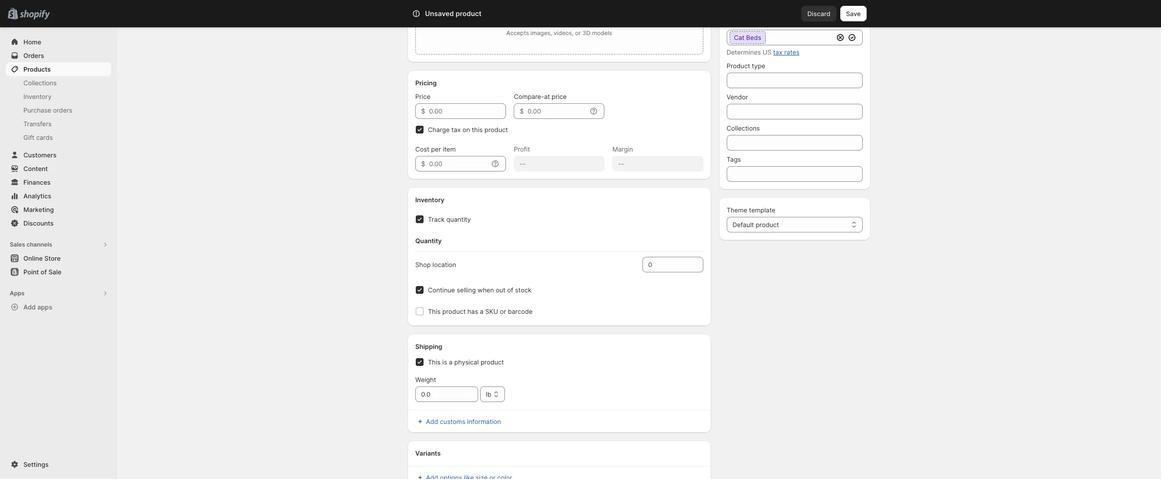 Task type: locate. For each thing, give the bounding box(es) containing it.
finances link
[[6, 175, 111, 189]]

tax rates link
[[773, 48, 799, 56]]

1 vertical spatial or
[[500, 308, 506, 315]]

inventory up track
[[415, 196, 444, 204]]

1 horizontal spatial or
[[575, 29, 581, 37]]

transfers
[[23, 120, 52, 128]]

unsaved product
[[425, 9, 482, 18]]

channels
[[27, 241, 52, 248]]

0 horizontal spatial add
[[23, 303, 36, 311]]

lb
[[486, 390, 491, 398]]

Profit text field
[[514, 156, 605, 172]]

online store
[[23, 254, 61, 262]]

price
[[552, 93, 567, 100]]

sku
[[485, 308, 498, 315]]

1 vertical spatial this
[[428, 358, 441, 366]]

$ down price
[[421, 107, 425, 115]]

3d
[[582, 29, 590, 37]]

add left "apps"
[[23, 303, 36, 311]]

profit
[[514, 145, 530, 153]]

product down template
[[756, 221, 779, 229]]

0 horizontal spatial of
[[41, 268, 47, 276]]

is
[[442, 358, 447, 366]]

customers
[[23, 151, 57, 159]]

Margin text field
[[612, 156, 703, 172]]

settings
[[23, 461, 49, 468]]

a right has
[[480, 308, 483, 315]]

collections down vendor
[[727, 124, 760, 132]]

product left has
[[442, 308, 466, 315]]

0 vertical spatial collections
[[23, 79, 57, 87]]

1 vertical spatial collections
[[727, 124, 760, 132]]

analytics
[[23, 192, 51, 200]]

Collections text field
[[727, 135, 863, 151]]

Vendor text field
[[727, 104, 863, 119]]

point of sale
[[23, 268, 61, 276]]

accepts images, videos, or 3d models
[[506, 29, 612, 37]]

default
[[732, 221, 754, 229]]

2 this from the top
[[428, 358, 441, 366]]

discard button
[[802, 6, 836, 21]]

home
[[23, 38, 41, 46]]

this product has a sku or barcode
[[428, 308, 533, 315]]

1 vertical spatial add
[[426, 418, 438, 426]]

1 vertical spatial inventory
[[415, 196, 444, 204]]

images,
[[531, 29, 552, 37]]

0 vertical spatial tax
[[773, 48, 782, 56]]

add left customs
[[426, 418, 438, 426]]

weight
[[415, 376, 436, 384]]

sales
[[10, 241, 25, 248]]

barcode
[[508, 308, 533, 315]]

gift
[[23, 134, 34, 141]]

this is a physical product
[[428, 358, 504, 366]]

purchase
[[23, 106, 51, 114]]

product
[[456, 9, 482, 18], [485, 126, 508, 134], [756, 221, 779, 229], [442, 308, 466, 315], [481, 358, 504, 366]]

$ for price
[[421, 107, 425, 115]]

$ down compare-
[[520, 107, 524, 115]]

location
[[432, 261, 456, 269]]

apps
[[10, 290, 25, 297]]

1 horizontal spatial of
[[507, 286, 513, 294]]

0 vertical spatial or
[[575, 29, 581, 37]]

product for this product has a sku or barcode
[[442, 308, 466, 315]]

purchase orders link
[[6, 103, 111, 117]]

tax right us
[[773, 48, 782, 56]]

store
[[44, 254, 61, 262]]

0 vertical spatial of
[[41, 268, 47, 276]]

videos,
[[554, 29, 574, 37]]

0 vertical spatial a
[[480, 308, 483, 315]]

discard
[[807, 10, 830, 18]]

a
[[480, 308, 483, 315], [449, 358, 453, 366]]

models
[[592, 29, 612, 37]]

of right out
[[507, 286, 513, 294]]

this
[[428, 308, 441, 315], [428, 358, 441, 366]]

0 horizontal spatial tax
[[451, 126, 461, 134]]

of
[[41, 268, 47, 276], [507, 286, 513, 294]]

1 horizontal spatial add
[[426, 418, 438, 426]]

add customs information button
[[409, 415, 709, 428]]

or left 3d
[[575, 29, 581, 37]]

$ for cost per item
[[421, 160, 425, 168]]

Product category text field
[[727, 30, 833, 45]]

compare-
[[514, 93, 544, 100]]

collections down products
[[23, 79, 57, 87]]

determines
[[727, 48, 761, 56]]

add
[[23, 303, 36, 311], [426, 418, 438, 426]]

0 horizontal spatial or
[[500, 308, 506, 315]]

this left the is
[[428, 358, 441, 366]]

1 vertical spatial of
[[507, 286, 513, 294]]

tax
[[773, 48, 782, 56], [451, 126, 461, 134]]

determines us tax rates
[[727, 48, 799, 56]]

1 vertical spatial a
[[449, 358, 453, 366]]

home link
[[6, 35, 111, 49]]

$ down cost
[[421, 160, 425, 168]]

Cost per item text field
[[429, 156, 489, 172]]

has
[[467, 308, 478, 315]]

customers link
[[6, 148, 111, 162]]

customs
[[440, 418, 465, 426]]

online
[[23, 254, 43, 262]]

add for add customs information
[[426, 418, 438, 426]]

add inside add customs information button
[[426, 418, 438, 426]]

this for this is a physical product
[[428, 358, 441, 366]]

0 vertical spatial add
[[23, 303, 36, 311]]

product right unsaved
[[456, 9, 482, 18]]

theme
[[727, 206, 747, 214]]

online store link
[[6, 252, 111, 265]]

inventory up "purchase"
[[23, 93, 51, 100]]

1 this from the top
[[428, 308, 441, 315]]

apps button
[[6, 287, 111, 300]]

0 vertical spatial inventory
[[23, 93, 51, 100]]

this down 'continue'
[[428, 308, 441, 315]]

sales channels
[[10, 241, 52, 248]]

shipping
[[415, 343, 442, 350]]

discounts
[[23, 219, 54, 227]]

product right this on the left of page
[[485, 126, 508, 134]]

0 vertical spatial this
[[428, 308, 441, 315]]

add inside add apps button
[[23, 303, 36, 311]]

1 horizontal spatial inventory
[[415, 196, 444, 204]]

None number field
[[642, 257, 689, 272]]

a right the is
[[449, 358, 453, 366]]

pricing
[[415, 79, 437, 87]]

purchase orders
[[23, 106, 72, 114]]

point of sale link
[[6, 265, 111, 279]]

of left sale
[[41, 268, 47, 276]]

point of sale button
[[0, 265, 117, 279]]

default product
[[732, 221, 779, 229]]

or right sku
[[500, 308, 506, 315]]

price
[[415, 93, 430, 100]]

1 vertical spatial tax
[[451, 126, 461, 134]]

tax left on
[[451, 126, 461, 134]]



Task type: vqa. For each thing, say whether or not it's contained in the screenshot.
Search countries 'text field' in the bottom of the page
no



Task type: describe. For each thing, give the bounding box(es) containing it.
orders
[[53, 106, 72, 114]]

content
[[23, 165, 48, 173]]

upload new button
[[514, 14, 559, 27]]

accepts
[[506, 29, 529, 37]]

item
[[443, 145, 456, 153]]

on
[[463, 126, 470, 134]]

orders link
[[6, 49, 111, 62]]

compare-at price
[[514, 93, 567, 100]]

cost per item
[[415, 145, 456, 153]]

discounts link
[[6, 216, 111, 230]]

product for default product
[[756, 221, 779, 229]]

$ for compare-at price
[[520, 107, 524, 115]]

add apps
[[23, 303, 52, 311]]

analytics link
[[6, 189, 111, 203]]

cost
[[415, 145, 429, 153]]

add apps button
[[6, 300, 111, 314]]

gift cards
[[23, 134, 53, 141]]

vendor
[[727, 93, 748, 101]]

margin
[[612, 145, 633, 153]]

products link
[[6, 62, 111, 76]]

settings link
[[6, 458, 111, 471]]

collections link
[[6, 76, 111, 90]]

search button
[[439, 6, 722, 21]]

this
[[472, 126, 483, 134]]

1 horizontal spatial tax
[[773, 48, 782, 56]]

0 horizontal spatial inventory
[[23, 93, 51, 100]]

apps
[[37, 303, 52, 311]]

cards
[[36, 134, 53, 141]]

content link
[[6, 162, 111, 175]]

search
[[455, 10, 476, 18]]

quantity
[[446, 215, 471, 223]]

save button
[[840, 6, 867, 21]]

when
[[478, 286, 494, 294]]

information
[[467, 418, 501, 426]]

product type
[[727, 62, 765, 70]]

charge
[[428, 126, 450, 134]]

gift cards link
[[6, 131, 111, 144]]

tags
[[727, 155, 741, 163]]

shop
[[415, 261, 431, 269]]

product right physical
[[481, 358, 504, 366]]

Price text field
[[429, 103, 506, 119]]

per
[[431, 145, 441, 153]]

us
[[763, 48, 771, 56]]

Compare-at price text field
[[528, 103, 587, 119]]

product for unsaved product
[[456, 9, 482, 18]]

rates
[[784, 48, 799, 56]]

this for this product has a sku or barcode
[[428, 308, 441, 315]]

of inside button
[[41, 268, 47, 276]]

charge tax on this product
[[428, 126, 508, 134]]

point
[[23, 268, 39, 276]]

new
[[542, 17, 553, 24]]

selling
[[457, 286, 476, 294]]

add for add apps
[[23, 303, 36, 311]]

track
[[428, 215, 445, 223]]

Weight text field
[[415, 387, 478, 402]]

track quantity
[[428, 215, 471, 223]]

0 horizontal spatial collections
[[23, 79, 57, 87]]

online store button
[[0, 252, 117, 265]]

variants
[[415, 449, 441, 457]]

add customs information
[[426, 418, 501, 426]]

marketing link
[[6, 203, 111, 216]]

0 horizontal spatial a
[[449, 358, 453, 366]]

shopify image
[[20, 10, 50, 20]]

transfers link
[[6, 117, 111, 131]]

at
[[544, 93, 550, 100]]

Product type text field
[[727, 73, 863, 88]]

Tags text field
[[727, 166, 863, 182]]

continue
[[428, 286, 455, 294]]

inventory link
[[6, 90, 111, 103]]

theme template
[[727, 206, 775, 214]]

type
[[752, 62, 765, 70]]

1 horizontal spatial collections
[[727, 124, 760, 132]]

stock
[[515, 286, 531, 294]]

save
[[846, 10, 861, 18]]

unsaved
[[425, 9, 454, 18]]

upload
[[520, 17, 540, 24]]

out
[[496, 286, 505, 294]]

shop location
[[415, 261, 456, 269]]

continue selling when out of stock
[[428, 286, 531, 294]]

quantity
[[415, 237, 442, 245]]

template
[[749, 206, 775, 214]]

orders
[[23, 52, 44, 59]]

marketing
[[23, 206, 54, 213]]

upload new
[[520, 17, 553, 24]]

physical
[[454, 358, 479, 366]]

1 horizontal spatial a
[[480, 308, 483, 315]]

sale
[[48, 268, 61, 276]]



